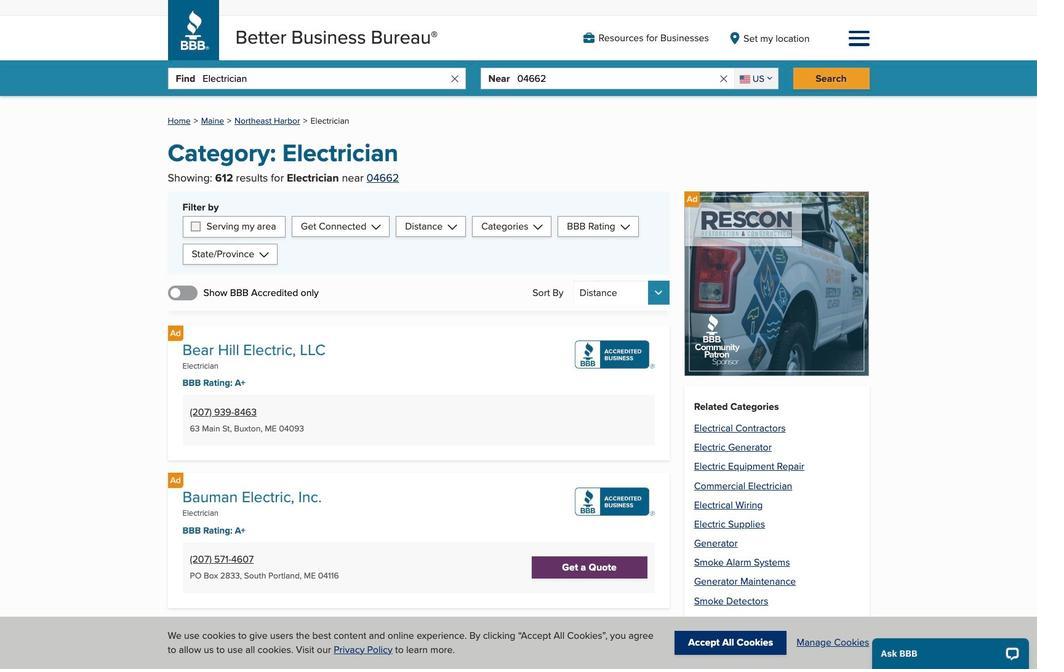 Task type: vqa. For each thing, say whether or not it's contained in the screenshot.
the businesses, charities, category search box
yes



Task type: locate. For each thing, give the bounding box(es) containing it.
2 clear search image from the left
[[718, 73, 729, 84]]

city, state or zip field
[[517, 69, 718, 89]]

0 horizontal spatial clear search image
[[449, 73, 460, 84]]

3 accredited business image from the top
[[575, 635, 655, 663]]

0 vertical spatial accredited business image
[[575, 341, 655, 369]]

necs your total office solutions provider bbb community patron sponsor image
[[685, 632, 869, 669]]

None field
[[734, 69, 778, 89]]

businesses, charities, category search field
[[203, 69, 449, 89]]

2 vertical spatial accredited business image
[[575, 635, 655, 663]]

accredited business image
[[575, 341, 655, 369], [575, 488, 655, 516], [575, 635, 655, 663]]

None button
[[574, 281, 670, 305]]

clear search image for city, state or zip field
[[718, 73, 729, 84]]

clear search image
[[449, 73, 460, 84], [718, 73, 729, 84]]

1 vertical spatial accredited business image
[[575, 488, 655, 516]]

1 horizontal spatial clear search image
[[718, 73, 729, 84]]

1 clear search image from the left
[[449, 73, 460, 84]]



Task type: describe. For each thing, give the bounding box(es) containing it.
2 accredited business image from the top
[[575, 488, 655, 516]]

rescon restoration & construction bbb community patron sponsor image
[[685, 191, 869, 376]]

clear search image for businesses, charities, category search box
[[449, 73, 460, 84]]

1 accredited business image from the top
[[575, 341, 655, 369]]



